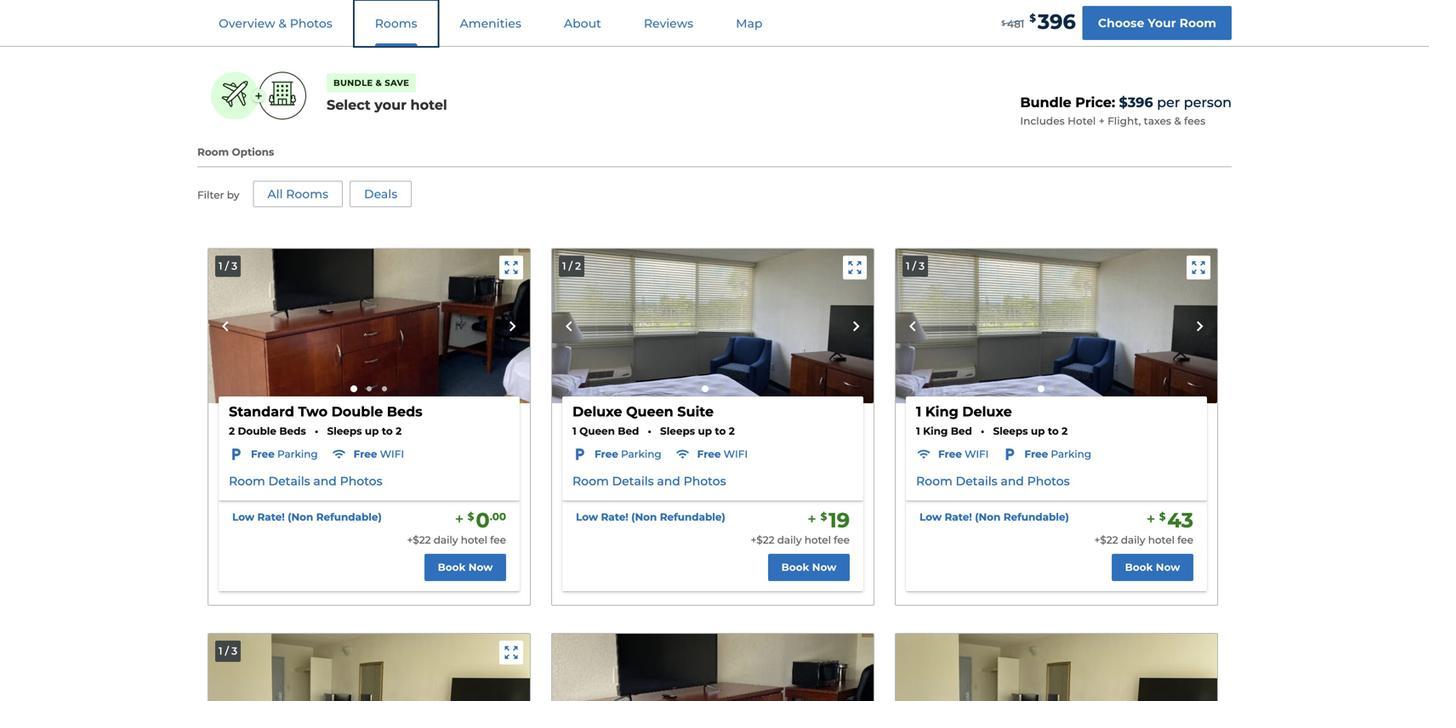 Task type: vqa. For each thing, say whether or not it's contained in the screenshot.
1st Book Now from the right
yes



Task type: locate. For each thing, give the bounding box(es) containing it.
choose your room
[[1098, 16, 1217, 30]]

0 horizontal spatial fee
[[490, 534, 506, 546]]

2 parking from the left
[[621, 448, 662, 460]]

0 horizontal spatial go to image #1 image
[[351, 385, 357, 392]]

3 go to image #2 image from the left
[[1054, 386, 1059, 391]]

1 horizontal spatial double
[[331, 403, 383, 420]]

book now down "0" on the left of page
[[438, 561, 493, 574]]

+$22 daily hotel fee
[[407, 534, 506, 546], [751, 534, 850, 546], [1095, 534, 1194, 546]]

1 rate! from the left
[[257, 511, 285, 523]]

go to image #1 image for 43
[[1038, 385, 1045, 392]]

0 horizontal spatial free wifi
[[354, 448, 404, 460]]

2 inside 1 king deluxe 1 king bed   •   sleeps up to 2
[[1062, 425, 1068, 437]]

3 low rate! (non refundable) button from the left
[[920, 510, 1069, 524]]

1 horizontal spatial +$22
[[751, 534, 775, 546]]

$ inside $ 43
[[1159, 510, 1166, 523]]

1 +$22 from the left
[[407, 534, 431, 546]]

2 free parking from the left
[[595, 448, 662, 460]]

daily
[[434, 534, 458, 546], [777, 534, 802, 546], [1121, 534, 1146, 546]]

$ left 19
[[821, 510, 827, 523]]

room details and photos button for 19
[[573, 473, 726, 490]]

$396
[[1119, 94, 1153, 111]]

hotel for 43
[[1148, 534, 1175, 546]]

suite
[[677, 403, 714, 420]]

and for 0
[[313, 474, 337, 488]]

bundle inside bundle & save select your hotel
[[334, 78, 373, 88]]

free wifi for 0
[[354, 448, 404, 460]]

0 horizontal spatial low rate! (non refundable)
[[232, 511, 382, 523]]

image #1 image
[[208, 249, 530, 403], [552, 249, 874, 403], [896, 249, 1217, 403], [552, 634, 874, 701], [896, 634, 1217, 701]]

1 refundable) from the left
[[316, 511, 382, 523]]

to inside 1 king deluxe 1 king bed   •   sleeps up to 2
[[1048, 425, 1059, 437]]

fee down 43
[[1178, 534, 1194, 546]]

2 horizontal spatial book now button
[[1112, 554, 1194, 581]]

room details and photos
[[229, 474, 383, 488], [573, 474, 726, 488], [916, 474, 1070, 488]]

bundle up select
[[334, 78, 373, 88]]

1 horizontal spatial queen
[[626, 403, 674, 420]]

2
[[575, 260, 581, 272], [229, 425, 235, 437], [396, 425, 402, 437], [729, 425, 735, 437], [1062, 425, 1068, 437]]

details down 1 king deluxe 1 king bed   •   sleeps up to 2
[[956, 474, 998, 488]]

$ left "0" on the left of page
[[468, 510, 474, 523]]

5 free from the left
[[938, 448, 962, 460]]

2 rate! from the left
[[601, 511, 629, 523]]

book now button for 0
[[425, 554, 506, 581]]

go to image #2 image up 1 king deluxe 1 king bed   •   sleeps up to 2
[[1054, 386, 1059, 391]]

parking
[[277, 448, 318, 460], [621, 448, 662, 460], [1051, 448, 1092, 460]]

$ left 481 at top
[[1001, 19, 1006, 27]]

& inside bundle & save select your hotel
[[376, 78, 382, 88]]

1 horizontal spatial book now button
[[768, 554, 850, 581]]

3 up from the left
[[1031, 425, 1045, 437]]

1 horizontal spatial &
[[376, 78, 382, 88]]

+ up options
[[255, 87, 263, 104]]

room for 43
[[916, 474, 953, 488]]

1 horizontal spatial fee
[[834, 534, 850, 546]]

0 horizontal spatial room details and photos
[[229, 474, 383, 488]]

1 / 3
[[219, 260, 237, 272], [906, 260, 925, 272], [219, 645, 237, 657]]

0 horizontal spatial book now button
[[425, 554, 506, 581]]

/ for 19
[[569, 260, 572, 272]]

+$22 daily hotel fee for 43
[[1095, 534, 1194, 546]]

low rate! (non refundable) button for 43
[[920, 510, 1069, 524]]

2 room details and photos from the left
[[573, 474, 726, 488]]

+$22 daily hotel fee down "0" on the left of page
[[407, 534, 506, 546]]

map button
[[716, 1, 783, 46]]

rooms up save
[[375, 16, 417, 31]]

3 free wifi from the left
[[938, 448, 989, 460]]

to for 19
[[715, 425, 726, 437]]

wifi
[[380, 448, 404, 460], [724, 448, 748, 460], [965, 448, 989, 460]]

overview
[[219, 16, 275, 31]]

1 horizontal spatial go to image #3 image
[[1069, 386, 1075, 391]]

low rate! (non refundable)
[[232, 511, 382, 523], [576, 511, 726, 523], [920, 511, 1069, 523]]

all rooms button
[[253, 181, 343, 207]]

3 details from the left
[[956, 474, 998, 488]]

photos down standard two double beds 2 double beds   •   sleeps up to 2
[[340, 474, 383, 488]]

now for 43
[[1156, 561, 1180, 574]]

& for bundle
[[376, 78, 382, 88]]

2 +$22 daily hotel fee from the left
[[751, 534, 850, 546]]

2 horizontal spatial parking
[[1051, 448, 1092, 460]]

+$22 daily hotel fee for 0
[[407, 534, 506, 546]]

1 free from the left
[[251, 448, 275, 460]]

0 horizontal spatial double
[[238, 425, 276, 437]]

2 horizontal spatial fee
[[1178, 534, 1194, 546]]

1 horizontal spatial parking
[[621, 448, 662, 460]]

1 parking from the left
[[277, 448, 318, 460]]

2 free wifi from the left
[[697, 448, 748, 460]]

to
[[382, 425, 393, 437], [715, 425, 726, 437], [1048, 425, 1059, 437]]

to inside the deluxe queen suite 1 queen bed   •   sleeps up to 2
[[715, 425, 726, 437]]

double down standard
[[238, 425, 276, 437]]

$ inside "$ 0 . 00"
[[468, 510, 474, 523]]

3 (non from the left
[[975, 511, 1001, 523]]

1 horizontal spatial now
[[812, 561, 837, 574]]

two
[[298, 403, 328, 420]]

0 horizontal spatial rate!
[[257, 511, 285, 523]]

hotel
[[411, 96, 447, 113], [461, 534, 487, 546], [805, 534, 831, 546], [1148, 534, 1175, 546]]

rooms right all
[[286, 187, 328, 201]]

1 horizontal spatial low rate! (non refundable)
[[576, 511, 726, 523]]

2 and from the left
[[657, 474, 680, 488]]

+$22 daily hotel fee down $ 19
[[751, 534, 850, 546]]

1 horizontal spatial +
[[1099, 115, 1105, 127]]

up for 43
[[1031, 425, 1045, 437]]

1 wifi from the left
[[380, 448, 404, 460]]

taxes
[[1144, 115, 1172, 127]]

0 horizontal spatial +$22
[[407, 534, 431, 546]]

0 vertical spatial queen
[[626, 403, 674, 420]]

3 for 43
[[919, 260, 925, 272]]

1 vertical spatial rooms
[[286, 187, 328, 201]]

up
[[365, 425, 379, 437], [698, 425, 712, 437], [1031, 425, 1045, 437]]

1 horizontal spatial book
[[782, 561, 809, 574]]

to for 43
[[1048, 425, 1059, 437]]

low rate! (non refundable) button
[[232, 510, 382, 524], [576, 510, 726, 524], [920, 510, 1069, 524]]

2 horizontal spatial free parking
[[1025, 448, 1092, 460]]

+$22
[[407, 534, 431, 546], [751, 534, 775, 546], [1095, 534, 1118, 546]]

1 fee from the left
[[490, 534, 506, 546]]

go to image #1 image up suite
[[702, 385, 709, 392]]

2 horizontal spatial low rate! (non refundable)
[[920, 511, 1069, 523]]

2 book now from the left
[[782, 561, 837, 574]]

0 horizontal spatial book
[[438, 561, 466, 574]]

0 horizontal spatial daily
[[434, 534, 458, 546]]

3 book now from the left
[[1125, 561, 1180, 574]]

photos down 1 king deluxe 1 king bed   •   sleeps up to 2
[[1027, 474, 1070, 488]]

by
[[227, 189, 239, 201]]

daily for 19
[[777, 534, 802, 546]]

1 free parking from the left
[[251, 448, 318, 460]]

book now button
[[425, 554, 506, 581], [768, 554, 850, 581], [1112, 554, 1194, 581]]

room details and photos down 1 king deluxe 1 king bed   •   sleeps up to 2
[[916, 474, 1070, 488]]

0 horizontal spatial bundle
[[334, 78, 373, 88]]

1 horizontal spatial free parking
[[595, 448, 662, 460]]

2 horizontal spatial &
[[1174, 115, 1181, 127]]

1
[[219, 260, 222, 272], [562, 260, 566, 272], [906, 260, 910, 272], [916, 403, 922, 420], [573, 425, 577, 437], [916, 425, 920, 437], [219, 645, 222, 657]]

0 vertical spatial &
[[279, 16, 287, 31]]

1 horizontal spatial go to image #1 image
[[702, 385, 709, 392]]

room options
[[197, 146, 274, 158]]

go to image #1 image up 1 king deluxe 1 king bed   •   sleeps up to 2
[[1038, 385, 1045, 392]]

fee for 0
[[490, 534, 506, 546]]

2 horizontal spatial details
[[956, 474, 998, 488]]

fee down 19
[[834, 534, 850, 546]]

+ down price: on the top right
[[1099, 115, 1105, 127]]

bundle up includes
[[1020, 94, 1072, 111]]

go to image #1 image up standard two double beds 2 double beds   •   sleeps up to 2
[[351, 385, 357, 392]]

hotel right your on the top left
[[411, 96, 447, 113]]

book now
[[438, 561, 493, 574], [782, 561, 837, 574], [1125, 561, 1180, 574]]

king
[[925, 403, 959, 420], [923, 425, 948, 437]]

2 to from the left
[[715, 425, 726, 437]]

refundable) for 19
[[660, 511, 726, 523]]

$ 19
[[821, 508, 850, 532]]

+$22 daily hotel fee down $ 43
[[1095, 534, 1194, 546]]

3 low from the left
[[920, 511, 942, 523]]

fee
[[490, 534, 506, 546], [834, 534, 850, 546], [1178, 534, 1194, 546]]

1 up from the left
[[365, 425, 379, 437]]

deluxe
[[573, 403, 622, 420], [962, 403, 1012, 420]]

3 low rate! (non refundable) from the left
[[920, 511, 1069, 523]]

1 details from the left
[[268, 474, 310, 488]]

0 horizontal spatial go to image #2 image
[[367, 386, 372, 391]]

about
[[564, 16, 601, 31]]

& left 'fees'
[[1174, 115, 1181, 127]]

tab list
[[197, 0, 784, 46]]

3 go to image #1 image from the left
[[1038, 385, 1045, 392]]

2 horizontal spatial up
[[1031, 425, 1045, 437]]

2 horizontal spatial room details and photos button
[[916, 473, 1070, 490]]

map
[[736, 16, 763, 31]]

1 horizontal spatial up
[[698, 425, 712, 437]]

free wifi down suite
[[697, 448, 748, 460]]

details for 19
[[612, 474, 654, 488]]

bundle for price:
[[1020, 94, 1072, 111]]

book now down $ 43
[[1125, 561, 1180, 574]]

2 horizontal spatial go to image #1 image
[[1038, 385, 1045, 392]]

free parking
[[251, 448, 318, 460], [595, 448, 662, 460], [1025, 448, 1092, 460]]

free parking down the deluxe queen suite 1 queen bed   •   sleeps up to 2
[[595, 448, 662, 460]]

2 (non from the left
[[631, 511, 657, 523]]

photos for 0
[[340, 474, 383, 488]]

1 low rate! (non refundable) button from the left
[[232, 510, 382, 524]]

0 horizontal spatial +$22 daily hotel fee
[[407, 534, 506, 546]]

photos
[[290, 16, 332, 31], [340, 474, 383, 488], [684, 474, 726, 488], [1027, 474, 1070, 488]]

3 rate! from the left
[[945, 511, 972, 523]]

1 horizontal spatial details
[[612, 474, 654, 488]]

filter
[[197, 189, 224, 201]]

photo carousel region for 0
[[208, 249, 530, 403]]

+
[[255, 87, 263, 104], [1099, 115, 1105, 127]]

photos right overview at the top
[[290, 16, 332, 31]]

1 go to image #1 image from the left
[[351, 385, 357, 392]]

room details and photos down the deluxe queen suite 1 queen bed   •   sleeps up to 2
[[573, 474, 726, 488]]

3 book from the left
[[1125, 561, 1153, 574]]

low rate! (non refundable) button for 19
[[576, 510, 726, 524]]

free wifi for 19
[[697, 448, 748, 460]]

396
[[1038, 9, 1076, 34]]

1 horizontal spatial bundle
[[1020, 94, 1072, 111]]

2 horizontal spatial low
[[920, 511, 942, 523]]

room details and photos for 19
[[573, 474, 726, 488]]

2 horizontal spatial book now
[[1125, 561, 1180, 574]]

3 +$22 daily hotel fee from the left
[[1095, 534, 1194, 546]]

$ right 481 at top
[[1030, 12, 1036, 24]]

and down 1 king deluxe 1 king bed   •   sleeps up to 2
[[1001, 474, 1024, 488]]

1 horizontal spatial rooms
[[375, 16, 417, 31]]

& inside button
[[279, 16, 287, 31]]

and for 19
[[657, 474, 680, 488]]

1 vertical spatial &
[[376, 78, 382, 88]]

&
[[279, 16, 287, 31], [376, 78, 382, 88], [1174, 115, 1181, 127]]

1 now from the left
[[469, 561, 493, 574]]

hotel down $ 19
[[805, 534, 831, 546]]

1 horizontal spatial to
[[715, 425, 726, 437]]

1 book now from the left
[[438, 561, 493, 574]]

1 horizontal spatial room details and photos button
[[573, 473, 726, 490]]

0 horizontal spatial up
[[365, 425, 379, 437]]

rate!
[[257, 511, 285, 523], [601, 511, 629, 523], [945, 511, 972, 523]]

+$22 for 0
[[407, 534, 431, 546]]

free
[[251, 448, 275, 460], [354, 448, 377, 460], [595, 448, 618, 460], [697, 448, 721, 460], [938, 448, 962, 460], [1025, 448, 1048, 460]]

/
[[225, 260, 229, 272], [569, 260, 572, 272], [913, 260, 916, 272], [225, 645, 229, 657]]

2 book now button from the left
[[768, 554, 850, 581]]

room details and photos down standard two double beds 2 double beds   •   sleeps up to 2
[[229, 474, 383, 488]]

1 horizontal spatial and
[[657, 474, 680, 488]]

save
[[385, 78, 409, 88]]

low for 43
[[920, 511, 942, 523]]

2 +$22 from the left
[[751, 534, 775, 546]]

1 deluxe from the left
[[573, 403, 622, 420]]

& right overview at the top
[[279, 16, 287, 31]]

2 room details and photos button from the left
[[573, 473, 726, 490]]

2 low rate! (non refundable) from the left
[[576, 511, 726, 523]]

0 horizontal spatial go to image #3 image
[[382, 386, 387, 391]]

3 daily from the left
[[1121, 534, 1146, 546]]

0 horizontal spatial &
[[279, 16, 287, 31]]

1 horizontal spatial low rate! (non refundable) button
[[576, 510, 726, 524]]

up inside the deluxe queen suite 1 queen bed   •   sleeps up to 2
[[698, 425, 712, 437]]

0 vertical spatial bundle
[[334, 78, 373, 88]]

2 horizontal spatial +$22 daily hotel fee
[[1095, 534, 1194, 546]]

room details and photos button
[[229, 473, 383, 490], [573, 473, 726, 490], [916, 473, 1070, 490]]

0 horizontal spatial (non
[[288, 511, 313, 523]]

(non for 43
[[975, 511, 1001, 523]]

daily for 0
[[434, 534, 458, 546]]

reviews button
[[623, 1, 714, 46]]

0 horizontal spatial book now
[[438, 561, 493, 574]]

& for overview
[[279, 16, 287, 31]]

3 wifi from the left
[[965, 448, 989, 460]]

book now button down $ 43
[[1112, 554, 1194, 581]]

1 vertical spatial bundle
[[1020, 94, 1072, 111]]

choose
[[1098, 16, 1145, 30]]

and down standard two double beds 2 double beds   •   sleeps up to 2
[[313, 474, 337, 488]]

free wifi down 1 king deluxe 1 king bed   •   sleeps up to 2
[[938, 448, 989, 460]]

now down $ 19
[[812, 561, 837, 574]]

1 horizontal spatial free wifi
[[697, 448, 748, 460]]

2 go to image #1 image from the left
[[702, 385, 709, 392]]

1 horizontal spatial rate!
[[601, 511, 629, 523]]

free parking for 0
[[251, 448, 318, 460]]

3 now from the left
[[1156, 561, 1180, 574]]

go to image #3 image for 0
[[382, 386, 387, 391]]

free parking down standard
[[251, 448, 318, 460]]

and down the deluxe queen suite 1 queen bed   •   sleeps up to 2
[[657, 474, 680, 488]]

1 room details and photos from the left
[[229, 474, 383, 488]]

details down standard two double beds 2 double beds   •   sleeps up to 2
[[268, 474, 310, 488]]

free wifi
[[354, 448, 404, 460], [697, 448, 748, 460], [938, 448, 989, 460]]

wifi for 19
[[724, 448, 748, 460]]

2 book from the left
[[782, 561, 809, 574]]

free parking for 19
[[595, 448, 662, 460]]

all
[[267, 187, 283, 201]]

2 horizontal spatial to
[[1048, 425, 1059, 437]]

room details and photos button down the deluxe queen suite 1 queen bed   •   sleeps up to 2
[[573, 473, 726, 490]]

rooms
[[375, 16, 417, 31], [286, 187, 328, 201]]

options
[[232, 146, 274, 158]]

and for 43
[[1001, 474, 1024, 488]]

$ left 43
[[1159, 510, 1166, 523]]

0 horizontal spatial free parking
[[251, 448, 318, 460]]

hotel down $ 43
[[1148, 534, 1175, 546]]

1 vertical spatial queen
[[579, 425, 615, 437]]

1 (non from the left
[[288, 511, 313, 523]]

go to image #2 image up standard two double beds 2 double beds   •   sleeps up to 2
[[367, 386, 372, 391]]

wifi for 0
[[380, 448, 404, 460]]

1 book now button from the left
[[425, 554, 506, 581]]

0 horizontal spatial deluxe
[[573, 403, 622, 420]]

(non
[[288, 511, 313, 523], [631, 511, 657, 523], [975, 511, 1001, 523]]

$ inside $ 19
[[821, 510, 827, 523]]

hotel
[[1068, 115, 1096, 127]]

double right the two at the left
[[331, 403, 383, 420]]

1 horizontal spatial deluxe
[[962, 403, 1012, 420]]

hotel down "0" on the left of page
[[461, 534, 487, 546]]

0 horizontal spatial parking
[[277, 448, 318, 460]]

0 horizontal spatial details
[[268, 474, 310, 488]]

photos down suite
[[684, 474, 726, 488]]

2 vertical spatial &
[[1174, 115, 1181, 127]]

reviews
[[644, 16, 693, 31]]

now
[[469, 561, 493, 574], [812, 561, 837, 574], [1156, 561, 1180, 574]]

room
[[1180, 16, 1217, 30], [197, 146, 229, 158], [229, 474, 265, 488], [573, 474, 609, 488], [916, 474, 953, 488]]

0 horizontal spatial low
[[232, 511, 254, 523]]

2 details from the left
[[612, 474, 654, 488]]

rooms inside the filter by amenity "region"
[[286, 187, 328, 201]]

go to image #2 image
[[367, 386, 372, 391], [718, 386, 723, 391], [1054, 386, 1059, 391]]

hotel for 0
[[461, 534, 487, 546]]

1 +$22 daily hotel fee from the left
[[407, 534, 506, 546]]

2 horizontal spatial book
[[1125, 561, 1153, 574]]

book now down $ 19
[[782, 561, 837, 574]]

details
[[268, 474, 310, 488], [612, 474, 654, 488], [956, 474, 998, 488]]

1 horizontal spatial wifi
[[724, 448, 748, 460]]

2 low rate! (non refundable) button from the left
[[576, 510, 726, 524]]

up inside 1 king deluxe 1 king bed   •   sleeps up to 2
[[1031, 425, 1045, 437]]

1 to from the left
[[382, 425, 393, 437]]

3 for 0
[[232, 260, 237, 272]]

00
[[492, 510, 506, 523]]

go to image #2 image for 19
[[718, 386, 723, 391]]

book now button down $ 19
[[768, 554, 850, 581]]

1 vertical spatial +
[[1099, 115, 1105, 127]]

1 and from the left
[[313, 474, 337, 488]]

details down the deluxe queen suite 1 queen bed   •   sleeps up to 2
[[612, 474, 654, 488]]

1 room details and photos button from the left
[[229, 473, 383, 490]]

go to image #2 image up the deluxe queen suite 1 queen bed   •   sleeps up to 2
[[718, 386, 723, 391]]

bundle inside bundle price: $396 per person includes hotel + flight, taxes & fees
[[1020, 94, 1072, 111]]

1 vertical spatial double
[[238, 425, 276, 437]]

2 horizontal spatial free wifi
[[938, 448, 989, 460]]

/ for 0
[[225, 260, 229, 272]]

2 now from the left
[[812, 561, 837, 574]]

and
[[313, 474, 337, 488], [657, 474, 680, 488], [1001, 474, 1024, 488]]

0 horizontal spatial to
[[382, 425, 393, 437]]

2 fee from the left
[[834, 534, 850, 546]]

photo carousel region
[[208, 249, 530, 403], [552, 249, 874, 403], [896, 249, 1217, 403], [208, 634, 530, 701]]

+$22 for 43
[[1095, 534, 1118, 546]]

room details and photos button down 1 king deluxe 1 king bed   •   sleeps up to 2
[[916, 473, 1070, 490]]

per
[[1157, 94, 1180, 111]]

3
[[232, 260, 237, 272], [919, 260, 925, 272], [232, 645, 237, 657]]

low for 19
[[576, 511, 598, 523]]

tab list containing overview & photos
[[197, 0, 784, 46]]

double
[[331, 403, 383, 420], [238, 425, 276, 437]]

1 go to image #2 image from the left
[[367, 386, 372, 391]]

free wifi down "beds"
[[354, 448, 404, 460]]

low rate! (non refundable) for 19
[[576, 511, 726, 523]]

2 deluxe from the left
[[962, 403, 1012, 420]]

& left save
[[376, 78, 382, 88]]

bundle
[[334, 78, 373, 88], [1020, 94, 1072, 111]]

2 horizontal spatial now
[[1156, 561, 1180, 574]]

refundable) for 43
[[1004, 511, 1069, 523]]

1 daily from the left
[[434, 534, 458, 546]]

0 horizontal spatial wifi
[[380, 448, 404, 460]]

0 horizontal spatial low rate! (non refundable) button
[[232, 510, 382, 524]]

room details and photos for 43
[[916, 474, 1070, 488]]

2 horizontal spatial wifi
[[965, 448, 989, 460]]

go to image #3 image
[[382, 386, 387, 391], [1069, 386, 1075, 391]]

1 free wifi from the left
[[354, 448, 404, 460]]

now down $ 43
[[1156, 561, 1180, 574]]

$
[[1030, 12, 1036, 24], [1001, 19, 1006, 27], [468, 510, 474, 523], [821, 510, 827, 523], [1159, 510, 1166, 523]]

rooms button
[[355, 1, 438, 46]]

3 fee from the left
[[1178, 534, 1194, 546]]

1 horizontal spatial room details and photos
[[573, 474, 726, 488]]

book now button down "0" on the left of page
[[425, 554, 506, 581]]

1 low from the left
[[232, 511, 254, 523]]

3 to from the left
[[1048, 425, 1059, 437]]

0 horizontal spatial and
[[313, 474, 337, 488]]

2 horizontal spatial and
[[1001, 474, 1024, 488]]

0 horizontal spatial now
[[469, 561, 493, 574]]

price:
[[1076, 94, 1115, 111]]

daily for 43
[[1121, 534, 1146, 546]]

3 and from the left
[[1001, 474, 1024, 488]]

queen
[[626, 403, 674, 420], [579, 425, 615, 437]]

up for 19
[[698, 425, 712, 437]]

2 horizontal spatial refundable)
[[1004, 511, 1069, 523]]

book
[[438, 561, 466, 574], [782, 561, 809, 574], [1125, 561, 1153, 574]]

2 up from the left
[[698, 425, 712, 437]]

+$22 for 19
[[751, 534, 775, 546]]

fee down "$ 0 . 00"
[[490, 534, 506, 546]]

book for 43
[[1125, 561, 1153, 574]]

2 horizontal spatial daily
[[1121, 534, 1146, 546]]

parking for 19
[[621, 448, 662, 460]]

3 +$22 from the left
[[1095, 534, 1118, 546]]

2 go to image #3 image from the left
[[1069, 386, 1075, 391]]

filter by
[[197, 189, 239, 201]]

refundable)
[[316, 511, 382, 523], [660, 511, 726, 523], [1004, 511, 1069, 523]]

free parking down 1 king deluxe 1 king bed   •   sleeps up to 2
[[1025, 448, 1092, 460]]

bundle for &
[[334, 78, 373, 88]]

2 horizontal spatial go to image #2 image
[[1054, 386, 1059, 391]]

2 daily from the left
[[777, 534, 802, 546]]

low
[[232, 511, 254, 523], [576, 511, 598, 523], [920, 511, 942, 523]]

1 book from the left
[[438, 561, 466, 574]]

3 room details and photos from the left
[[916, 474, 1070, 488]]

room details and photos button down standard two double beds 2 double beds   •   sleeps up to 2
[[229, 473, 383, 490]]

go to image #1 image
[[351, 385, 357, 392], [702, 385, 709, 392], [1038, 385, 1045, 392]]

1 king deluxe 1 king bed   •   sleeps up to 2
[[916, 403, 1068, 437]]

photo carousel region for 43
[[896, 249, 1217, 403]]

3 room details and photos button from the left
[[916, 473, 1070, 490]]

photos for 19
[[684, 474, 726, 488]]

person
[[1184, 94, 1232, 111]]

$ 481 $ 396
[[1001, 9, 1076, 34]]

0 vertical spatial +
[[255, 87, 263, 104]]

room details and photos for 0
[[229, 474, 383, 488]]

2 free from the left
[[354, 448, 377, 460]]

2 horizontal spatial +$22
[[1095, 534, 1118, 546]]

rooms inside tab list
[[375, 16, 417, 31]]

1 horizontal spatial refundable)
[[660, 511, 726, 523]]

1 horizontal spatial +$22 daily hotel fee
[[751, 534, 850, 546]]

0 horizontal spatial rooms
[[286, 187, 328, 201]]

deluxe inside 1 king deluxe 1 king bed   •   sleeps up to 2
[[962, 403, 1012, 420]]

2 wifi from the left
[[724, 448, 748, 460]]

now down "0" on the left of page
[[469, 561, 493, 574]]

3 refundable) from the left
[[1004, 511, 1069, 523]]

details for 43
[[956, 474, 998, 488]]

4 free from the left
[[697, 448, 721, 460]]

2 horizontal spatial room details and photos
[[916, 474, 1070, 488]]

1 go to image #3 image from the left
[[382, 386, 387, 391]]

book now for 19
[[782, 561, 837, 574]]

2 go to image #2 image from the left
[[718, 386, 723, 391]]

2 low from the left
[[576, 511, 598, 523]]

choose your room button
[[1083, 6, 1232, 40]]

2 horizontal spatial low rate! (non refundable) button
[[920, 510, 1069, 524]]

481
[[1007, 18, 1025, 30]]

2 refundable) from the left
[[660, 511, 726, 523]]

3 book now button from the left
[[1112, 554, 1194, 581]]

0 horizontal spatial room details and photos button
[[229, 473, 383, 490]]

1 low rate! (non refundable) from the left
[[232, 511, 382, 523]]

1 horizontal spatial book now
[[782, 561, 837, 574]]

rate! for 0
[[257, 511, 285, 523]]



Task type: describe. For each thing, give the bounding box(es) containing it.
19
[[829, 508, 850, 532]]

room details and photos button for 0
[[229, 473, 383, 490]]

0 horizontal spatial +
[[255, 87, 263, 104]]

deals
[[364, 187, 397, 201]]

room details and photos button for 43
[[916, 473, 1070, 490]]

(non for 19
[[631, 511, 657, 523]]

all rooms
[[267, 187, 328, 201]]

deluxe queen suite 1 queen bed   •   sleeps up to 2
[[573, 403, 735, 437]]

deals button
[[350, 181, 412, 207]]

refundable) for 0
[[316, 511, 382, 523]]

fee for 43
[[1178, 534, 1194, 546]]

book now button for 19
[[768, 554, 850, 581]]

image #1 image for 43
[[896, 249, 1217, 403]]

standard two double beds 2 double beds   •   sleeps up to 2
[[229, 403, 423, 437]]

0
[[476, 508, 490, 532]]

photos inside tab list
[[290, 16, 332, 31]]

details for 0
[[268, 474, 310, 488]]

book now button for 43
[[1112, 554, 1194, 581]]

fees
[[1184, 115, 1206, 127]]

low rate! (non refundable) button for 0
[[232, 510, 382, 524]]

& inside bundle price: $396 per person includes hotel + flight, taxes & fees
[[1174, 115, 1181, 127]]

up inside standard two double beds 2 double beds   •   sleeps up to 2
[[365, 425, 379, 437]]

$ 0 . 00
[[468, 508, 506, 532]]

standard
[[229, 403, 294, 420]]

photo carousel region for 19
[[552, 249, 874, 403]]

book for 19
[[782, 561, 809, 574]]

now for 0
[[469, 561, 493, 574]]

beds
[[387, 403, 423, 420]]

hotel inside bundle & save select your hotel
[[411, 96, 447, 113]]

fee for 19
[[834, 534, 850, 546]]

includes
[[1020, 115, 1065, 127]]

/ for 43
[[913, 260, 916, 272]]

about button
[[544, 1, 622, 46]]

go to image #2 image for 43
[[1054, 386, 1059, 391]]

your
[[375, 96, 407, 113]]

.
[[490, 510, 492, 523]]

3 parking from the left
[[1051, 448, 1092, 460]]

2 inside the deluxe queen suite 1 queen bed   •   sleeps up to 2
[[729, 425, 735, 437]]

+ inside bundle price: $396 per person includes hotel + flight, taxes & fees
[[1099, 115, 1105, 127]]

rate! for 43
[[945, 511, 972, 523]]

book for 0
[[438, 561, 466, 574]]

1 inside the deluxe queen suite 1 queen bed   •   sleeps up to 2
[[573, 425, 577, 437]]

1 / 3 for 43
[[906, 260, 925, 272]]

6 free from the left
[[1025, 448, 1048, 460]]

go to image #3 image for 43
[[1069, 386, 1075, 391]]

hotel for 19
[[805, 534, 831, 546]]

low rate! (non refundable) for 43
[[920, 511, 1069, 523]]

overview & photos button
[[198, 1, 353, 46]]

go to image #2 image for 0
[[367, 386, 372, 391]]

1 vertical spatial king
[[923, 425, 948, 437]]

1 / 2
[[562, 260, 581, 272]]

low for 0
[[232, 511, 254, 523]]

go to image #1 image for 0
[[351, 385, 357, 392]]

(non for 0
[[288, 511, 313, 523]]

bundle price: $396 per person includes hotel + flight, taxes & fees
[[1020, 94, 1232, 127]]

photos for 43
[[1027, 474, 1070, 488]]

image #1 image for 19
[[552, 249, 874, 403]]

bundle & save select your hotel
[[327, 78, 447, 113]]

parking for 0
[[277, 448, 318, 460]]

book now for 0
[[438, 561, 493, 574]]

$ for 43
[[1159, 510, 1166, 523]]

rate! for 19
[[601, 511, 629, 523]]

amenities button
[[439, 1, 542, 46]]

overview & photos
[[219, 16, 332, 31]]

$ for 19
[[821, 510, 827, 523]]

amenities
[[460, 16, 521, 31]]

your
[[1148, 16, 1176, 30]]

$ 43
[[1159, 508, 1194, 532]]

3 free parking from the left
[[1025, 448, 1092, 460]]

image #1 image for 0
[[208, 249, 530, 403]]

flight,
[[1108, 115, 1141, 127]]

select
[[327, 96, 371, 113]]

3 free from the left
[[595, 448, 618, 460]]

book now for 43
[[1125, 561, 1180, 574]]

43
[[1168, 508, 1194, 532]]

+$22 daily hotel fee for 19
[[751, 534, 850, 546]]

go to image #1 image for 19
[[702, 385, 709, 392]]

room for 19
[[573, 474, 609, 488]]

to inside standard two double beds 2 double beds   •   sleeps up to 2
[[382, 425, 393, 437]]

low rate! (non refundable) for 0
[[232, 511, 382, 523]]

room for 0
[[229, 474, 265, 488]]

deluxe inside the deluxe queen suite 1 queen bed   •   sleeps up to 2
[[573, 403, 622, 420]]

1 / 3 for 0
[[219, 260, 237, 272]]

0 horizontal spatial queen
[[579, 425, 615, 437]]

0 vertical spatial king
[[925, 403, 959, 420]]

filter by amenity region
[[197, 181, 419, 221]]

now for 19
[[812, 561, 837, 574]]

$ for 0
[[468, 510, 474, 523]]

$ for 481
[[1001, 19, 1006, 27]]



